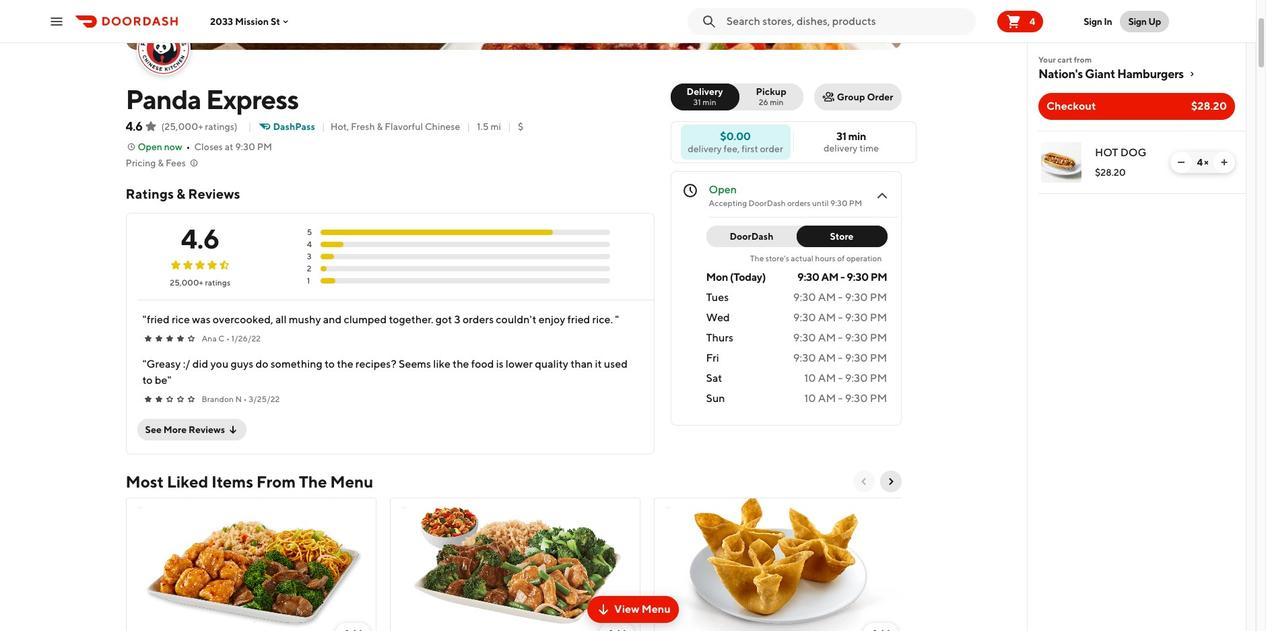 Task type: vqa. For each thing, say whether or not it's contained in the screenshot.
second 10 AM - 9:30 PM from the bottom
yes



Task type: describe. For each thing, give the bounding box(es) containing it.
mi
[[491, 121, 501, 132]]

am for sat
[[818, 372, 836, 385]]

am for mon (today)
[[821, 271, 839, 284]]

9:30 am - 9:30 pm for mon (today)
[[797, 271, 887, 284]]

31 min delivery time
[[824, 130, 879, 154]]

(25,000+
[[161, 121, 203, 132]]

store
[[830, 231, 854, 242]]

mon
[[706, 271, 728, 284]]

2033 mission st
[[210, 16, 280, 27]]

• closes at 9:30 pm
[[186, 141, 272, 152]]

1/26/22
[[231, 333, 261, 343]]

2 | from the left
[[322, 121, 325, 132]]

view menu
[[614, 603, 671, 616]]

2 horizontal spatial 4
[[1197, 157, 1203, 168]]

31 inside 31 min delivery time
[[836, 130, 846, 143]]

pickup
[[756, 86, 787, 97]]

next button of carousel image
[[885, 476, 896, 487]]

ratings
[[205, 277, 230, 288]]

wed
[[706, 311, 730, 324]]

2
[[307, 263, 312, 273]]

fri
[[706, 352, 719, 364]]

5
[[307, 227, 312, 237]]

hide store hours button
[[674, 585, 898, 628]]

3
[[307, 251, 312, 261]]

open accepting doordash orders until 9:30 pm
[[709, 183, 862, 208]]

express
[[206, 84, 299, 115]]

nation's
[[1039, 67, 1083, 81]]

fee,
[[724, 143, 740, 154]]

ratings
[[126, 186, 174, 201]]

min inside 31 min delivery time
[[848, 130, 866, 143]]

10 for sat
[[804, 372, 816, 385]]

25,000+
[[170, 277, 203, 288]]

add one to cart image
[[1219, 157, 1230, 168]]

your
[[1039, 55, 1056, 65]]

flavorful
[[385, 121, 423, 132]]

sign in
[[1084, 16, 1112, 27]]

up
[[1148, 16, 1161, 27]]

sun
[[706, 392, 725, 405]]

0 horizontal spatial •
[[186, 141, 190, 152]]

of
[[837, 253, 845, 263]]

9:30 inside open accepting doordash orders until 9:30 pm
[[830, 198, 848, 208]]

4 | from the left
[[508, 121, 511, 132]]

view
[[614, 603, 639, 616]]

mon (today)
[[706, 271, 766, 284]]

delivery inside '$0.00 delivery fee, first order'
[[688, 143, 722, 154]]

order
[[760, 143, 783, 154]]

sign up
[[1128, 16, 1161, 27]]

31 inside delivery 31 min
[[693, 97, 701, 107]]

ana
[[202, 333, 217, 343]]

hot dog
[[1095, 146, 1147, 159]]

store hour display option group
[[706, 226, 887, 247]]

- for tues
[[838, 291, 843, 304]]

now
[[164, 141, 182, 152]]

pricing
[[126, 158, 156, 168]]

doordash inside doordash button
[[730, 231, 774, 242]]

the store's actual hours of operation
[[750, 253, 882, 263]]

from
[[256, 472, 296, 491]]

closes
[[194, 141, 223, 152]]

min for pickup
[[770, 97, 784, 107]]

hot, fresh & flavorful chinese | 1.5 mi | $
[[330, 121, 523, 132]]

orders
[[787, 198, 811, 208]]

order
[[867, 92, 893, 102]]

open menu image
[[48, 13, 65, 29]]

previous button of carousel image
[[858, 476, 869, 487]]

see
[[145, 424, 162, 435]]

$28.20 for checkout
[[1191, 100, 1227, 112]]

$0.00
[[720, 130, 751, 142]]

am for wed
[[818, 311, 836, 324]]

ratings)
[[205, 121, 237, 132]]

$28.20 for hot dog
[[1095, 167, 1126, 178]]

am for fri
[[818, 352, 836, 364]]

accepting
[[709, 198, 747, 208]]

see more reviews button
[[137, 419, 247, 440]]

1.5
[[477, 121, 489, 132]]

sat
[[706, 372, 722, 385]]

c
[[218, 333, 225, 343]]

sign for sign up
[[1128, 16, 1147, 27]]

pm for wed
[[870, 311, 887, 324]]

checkout
[[1047, 100, 1096, 112]]

pm for sat
[[870, 372, 887, 385]]

×
[[1204, 157, 1209, 168]]

am for tues
[[818, 291, 836, 304]]

- for sat
[[838, 372, 843, 385]]

in
[[1104, 16, 1112, 27]]

operation
[[846, 253, 882, 263]]

pm for mon (today)
[[871, 271, 887, 284]]

pm for fri
[[870, 352, 887, 364]]

until
[[812, 198, 829, 208]]

store's
[[766, 253, 789, 263]]

10 am - 9:30 pm for sat
[[804, 372, 887, 385]]

reviews for ratings & reviews
[[188, 186, 240, 201]]

first
[[742, 143, 758, 154]]

hide store hours image
[[874, 599, 890, 615]]

- for thurs
[[838, 331, 843, 344]]

brandon n • 3/25/22
[[202, 394, 280, 404]]

thurs
[[706, 331, 733, 344]]

0 vertical spatial &
[[377, 121, 383, 132]]

9:30 am - 9:30 pm for thurs
[[793, 331, 887, 344]]

menu inside most liked items from the menu heading
[[330, 472, 373, 491]]

25,000+ ratings
[[170, 277, 230, 288]]

liked
[[167, 472, 208, 491]]

reviews for see more reviews
[[189, 424, 225, 435]]

$0.00 delivery fee, first order
[[688, 130, 783, 154]]

giant
[[1085, 67, 1115, 81]]

hours
[[815, 253, 836, 263]]

am for sun
[[818, 392, 836, 405]]



Task type: locate. For each thing, give the bounding box(es) containing it.
delivery inside 31 min delivery time
[[824, 143, 858, 154]]

delivery 31 min
[[687, 86, 723, 107]]

reviews right more
[[189, 424, 225, 435]]

- for sun
[[838, 392, 843, 405]]

reviews down closes
[[188, 186, 240, 201]]

1 vertical spatial open
[[709, 183, 737, 196]]

1 vertical spatial 4
[[1197, 157, 1203, 168]]

min up '$0.00 delivery fee, first order'
[[703, 97, 716, 107]]

0 horizontal spatial delivery
[[688, 143, 722, 154]]

the right from
[[299, 472, 327, 491]]

group order button
[[814, 84, 901, 110]]

1 | from the left
[[248, 121, 251, 132]]

• for ana
[[226, 333, 230, 343]]

• right c on the bottom of the page
[[226, 333, 230, 343]]

actual
[[791, 253, 814, 263]]

fresh
[[351, 121, 375, 132]]

st
[[271, 16, 280, 27]]

reviews
[[188, 186, 240, 201], [189, 424, 225, 435]]

1 horizontal spatial sign
[[1128, 16, 1147, 27]]

&
[[377, 121, 383, 132], [158, 158, 164, 168], [177, 186, 185, 201]]

1 vertical spatial &
[[158, 158, 164, 168]]

0 horizontal spatial the
[[299, 472, 327, 491]]

open up pricing & fees
[[138, 141, 162, 152]]

open up accepting
[[709, 183, 737, 196]]

• right n
[[244, 394, 247, 404]]

" "
[[142, 358, 171, 387]]

mission
[[235, 16, 269, 27]]

from
[[1074, 55, 1092, 65]]

your cart from
[[1039, 55, 1092, 65]]

- for fri
[[838, 352, 843, 364]]

ana c • 1/26/22
[[202, 333, 261, 343]]

0 horizontal spatial menu
[[330, 472, 373, 491]]

delivery left time on the top right
[[824, 143, 858, 154]]

0 vertical spatial 10 am - 9:30 pm
[[804, 372, 887, 385]]

4 button
[[997, 10, 1043, 32]]

pm for thurs
[[870, 331, 887, 344]]

hamburgers
[[1117, 67, 1184, 81]]

delivery left fee,
[[688, 143, 722, 154]]

0 vertical spatial •
[[186, 141, 190, 152]]

1 vertical spatial 31
[[836, 130, 846, 143]]

1 vertical spatial menu
[[642, 603, 671, 616]]

chinese
[[425, 121, 460, 132]]

26
[[759, 97, 768, 107]]

view menu button
[[587, 596, 679, 623]]

at
[[225, 141, 233, 152]]

0 horizontal spatial &
[[158, 158, 164, 168]]

min inside pickup 26 min
[[770, 97, 784, 107]]

1 horizontal spatial menu
[[642, 603, 671, 616]]

0 vertical spatial $28.20
[[1191, 100, 1227, 112]]

delivery
[[687, 86, 723, 97]]

sign
[[1084, 16, 1102, 27], [1128, 16, 1147, 27]]

9:30 am - 9:30 pm for tues
[[793, 291, 887, 304]]

4
[[1030, 16, 1035, 27], [1197, 157, 1203, 168], [307, 239, 312, 249]]

sign for sign in
[[1084, 16, 1102, 27]]

doordash inside open accepting doordash orders until 9:30 pm
[[749, 198, 786, 208]]

3/25/22
[[249, 394, 280, 404]]

31 up '$0.00 delivery fee, first order'
[[693, 97, 701, 107]]

1 horizontal spatial &
[[177, 186, 185, 201]]

the left store's
[[750, 253, 764, 263]]

Store button
[[796, 226, 887, 247]]

fees
[[166, 158, 186, 168]]

0 vertical spatial 31
[[693, 97, 701, 107]]

1 delivery from the left
[[824, 143, 858, 154]]

- for mon (today)
[[840, 271, 845, 284]]

2 10 am - 9:30 pm from the top
[[804, 392, 887, 405]]

4 ×
[[1197, 157, 1209, 168]]

$
[[518, 121, 523, 132]]

pm for tues
[[870, 291, 887, 304]]

1 vertical spatial •
[[226, 333, 230, 343]]

1 vertical spatial $28.20
[[1095, 167, 1126, 178]]

pm
[[257, 141, 272, 152], [849, 198, 862, 208], [871, 271, 887, 284], [870, 291, 887, 304], [870, 311, 887, 324], [870, 331, 887, 344], [870, 352, 887, 364], [870, 372, 887, 385], [870, 392, 887, 405]]

open for open accepting doordash orders until 9:30 pm
[[709, 183, 737, 196]]

sign left up
[[1128, 16, 1147, 27]]

1 horizontal spatial min
[[770, 97, 784, 107]]

(25,000+ ratings)
[[161, 121, 237, 132]]

group order
[[837, 92, 893, 102]]

& for reviews
[[177, 186, 185, 201]]

31
[[693, 97, 701, 107], [836, 130, 846, 143]]

1 horizontal spatial •
[[226, 333, 230, 343]]

1
[[307, 275, 310, 286]]

min for delivery
[[703, 97, 716, 107]]

| left hot,
[[322, 121, 325, 132]]

open inside open accepting doordash orders until 9:30 pm
[[709, 183, 737, 196]]

1 horizontal spatial delivery
[[824, 143, 858, 154]]

2 vertical spatial 4
[[307, 239, 312, 249]]

4.6 up "open now"
[[126, 119, 142, 133]]

panda express image
[[138, 23, 189, 74]]

remove one from cart image
[[1176, 157, 1187, 168]]

1 vertical spatial reviews
[[189, 424, 225, 435]]

DoorDash button
[[706, 226, 805, 247]]

0 horizontal spatial $28.20
[[1095, 167, 1126, 178]]

menu inside view menu button
[[642, 603, 671, 616]]

1 10 from the top
[[804, 372, 816, 385]]

1 vertical spatial doordash
[[730, 231, 774, 242]]

1 horizontal spatial 4.6
[[181, 223, 219, 255]]

1 vertical spatial 10
[[804, 392, 816, 405]]

items
[[211, 472, 253, 491]]

most liked items from the menu
[[126, 472, 373, 491]]

"
[[142, 313, 147, 326], [615, 313, 619, 326], [142, 358, 146, 370], [167, 374, 171, 387]]

1 horizontal spatial open
[[709, 183, 737, 196]]

0 vertical spatial 10
[[804, 372, 816, 385]]

& inside button
[[158, 158, 164, 168]]

0 horizontal spatial min
[[703, 97, 716, 107]]

min inside delivery 31 min
[[703, 97, 716, 107]]

1 horizontal spatial $28.20
[[1191, 100, 1227, 112]]

am
[[821, 271, 839, 284], [818, 291, 836, 304], [818, 311, 836, 324], [818, 331, 836, 344], [818, 352, 836, 364], [818, 372, 836, 385], [818, 392, 836, 405]]

hot,
[[330, 121, 349, 132]]

0 horizontal spatial sign
[[1084, 16, 1102, 27]]

sign up link
[[1120, 10, 1169, 32]]

nation's giant hamburgers link
[[1039, 66, 1235, 82]]

sign left the 'in'
[[1084, 16, 1102, 27]]

9:30 am - 9:30 pm
[[797, 271, 887, 284], [793, 291, 887, 304], [793, 311, 887, 324], [793, 331, 887, 344], [793, 352, 887, 364]]

0 vertical spatial doordash
[[749, 198, 786, 208]]

10 am - 9:30 pm for sun
[[804, 392, 887, 405]]

open
[[138, 141, 162, 152], [709, 183, 737, 196]]

0 vertical spatial open
[[138, 141, 162, 152]]

open for open now
[[138, 141, 162, 152]]

pricing & fees button
[[126, 156, 199, 170]]

dashpass |
[[273, 121, 325, 132]]

2 vertical spatial &
[[177, 186, 185, 201]]

sign in link
[[1076, 8, 1120, 35]]

3 | from the left
[[467, 121, 470, 132]]

1 horizontal spatial 31
[[836, 130, 846, 143]]

& for fees
[[158, 158, 164, 168]]

0 horizontal spatial open
[[138, 141, 162, 152]]

2 sign from the left
[[1128, 16, 1147, 27]]

1 vertical spatial the
[[299, 472, 327, 491]]

pm inside open accepting doordash orders until 9:30 pm
[[849, 198, 862, 208]]

order methods option group
[[670, 84, 803, 110]]

31 left time on the top right
[[836, 130, 846, 143]]

panda
[[126, 84, 201, 115]]

see more reviews
[[145, 424, 225, 435]]

2 vertical spatial •
[[244, 394, 247, 404]]

None radio
[[670, 84, 739, 110], [731, 84, 803, 110], [670, 84, 739, 110], [731, 84, 803, 110]]

pickup 26 min
[[756, 86, 787, 107]]

most
[[126, 472, 164, 491]]

min right 26
[[770, 97, 784, 107]]

10
[[804, 372, 816, 385], [804, 392, 816, 405]]

1 10 am - 9:30 pm from the top
[[804, 372, 887, 385]]

1 vertical spatial 4.6
[[181, 223, 219, 255]]

• for brandon
[[244, 394, 247, 404]]

1 horizontal spatial 4
[[1030, 16, 1035, 27]]

doordash up store's
[[730, 231, 774, 242]]

1 sign from the left
[[1084, 16, 1102, 27]]

2 delivery from the left
[[688, 143, 722, 154]]

hot
[[1095, 146, 1118, 159]]

| left the 1.5
[[467, 121, 470, 132]]

min
[[703, 97, 716, 107], [770, 97, 784, 107], [848, 130, 866, 143]]

am for thurs
[[818, 331, 836, 344]]

doordash
[[749, 198, 786, 208], [730, 231, 774, 242]]

& down fees
[[177, 186, 185, 201]]

4 inside button
[[1030, 16, 1035, 27]]

hide store hours image
[[874, 188, 890, 204]]

pricing & fees
[[126, 158, 186, 168]]

0 horizontal spatial 4.6
[[126, 119, 142, 133]]

Store search: begin typing to search for stores available on DoorDash text field
[[727, 14, 970, 29]]

the
[[750, 253, 764, 263], [299, 472, 327, 491]]

10 for sun
[[804, 392, 816, 405]]

pm for sun
[[870, 392, 887, 405]]

1 vertical spatial 10 am - 9:30 pm
[[804, 392, 887, 405]]

2033
[[210, 16, 233, 27]]

& left fees
[[158, 158, 164, 168]]

dashpass
[[273, 121, 315, 132]]

•
[[186, 141, 190, 152], [226, 333, 230, 343], [244, 394, 247, 404]]

nation's giant hamburgers
[[1039, 67, 1184, 81]]

doordash left orders
[[749, 198, 786, 208]]

0 horizontal spatial 31
[[693, 97, 701, 107]]

hot dog image
[[1041, 142, 1082, 183]]

n
[[235, 394, 242, 404]]

0 horizontal spatial 4
[[307, 239, 312, 249]]

• right now on the top of the page
[[186, 141, 190, 152]]

open now
[[138, 141, 182, 152]]

0 vertical spatial reviews
[[188, 186, 240, 201]]

| left $
[[508, 121, 511, 132]]

2 horizontal spatial min
[[848, 130, 866, 143]]

2 horizontal spatial •
[[244, 394, 247, 404]]

more
[[163, 424, 187, 435]]

tues
[[706, 291, 729, 304]]

0 vertical spatial 4.6
[[126, 119, 142, 133]]

4.6 up 25,000+ ratings at the top left of page
[[181, 223, 219, 255]]

0 vertical spatial menu
[[330, 472, 373, 491]]

(today)
[[730, 271, 766, 284]]

0 vertical spatial 4
[[1030, 16, 1035, 27]]

the inside heading
[[299, 472, 327, 491]]

4.6
[[126, 119, 142, 133], [181, 223, 219, 255]]

menu
[[330, 472, 373, 491], [642, 603, 671, 616]]

2 10 from the top
[[804, 392, 816, 405]]

ratings & reviews
[[126, 186, 240, 201]]

min down group order button
[[848, 130, 866, 143]]

$28.20 up the ×
[[1191, 100, 1227, 112]]

9:30 am - 9:30 pm for fri
[[793, 352, 887, 364]]

cart
[[1058, 55, 1072, 65]]

1 horizontal spatial the
[[750, 253, 764, 263]]

reviews inside button
[[189, 424, 225, 435]]

brandon
[[202, 394, 234, 404]]

$28.20 down hot
[[1095, 167, 1126, 178]]

0 vertical spatial the
[[750, 253, 764, 263]]

most liked items from the menu heading
[[126, 471, 373, 492]]

| down "express"
[[248, 121, 251, 132]]

& right fresh
[[377, 121, 383, 132]]

dog
[[1120, 146, 1147, 159]]

9:30 am - 9:30 pm for wed
[[793, 311, 887, 324]]

- for wed
[[838, 311, 843, 324]]

2 horizontal spatial &
[[377, 121, 383, 132]]



